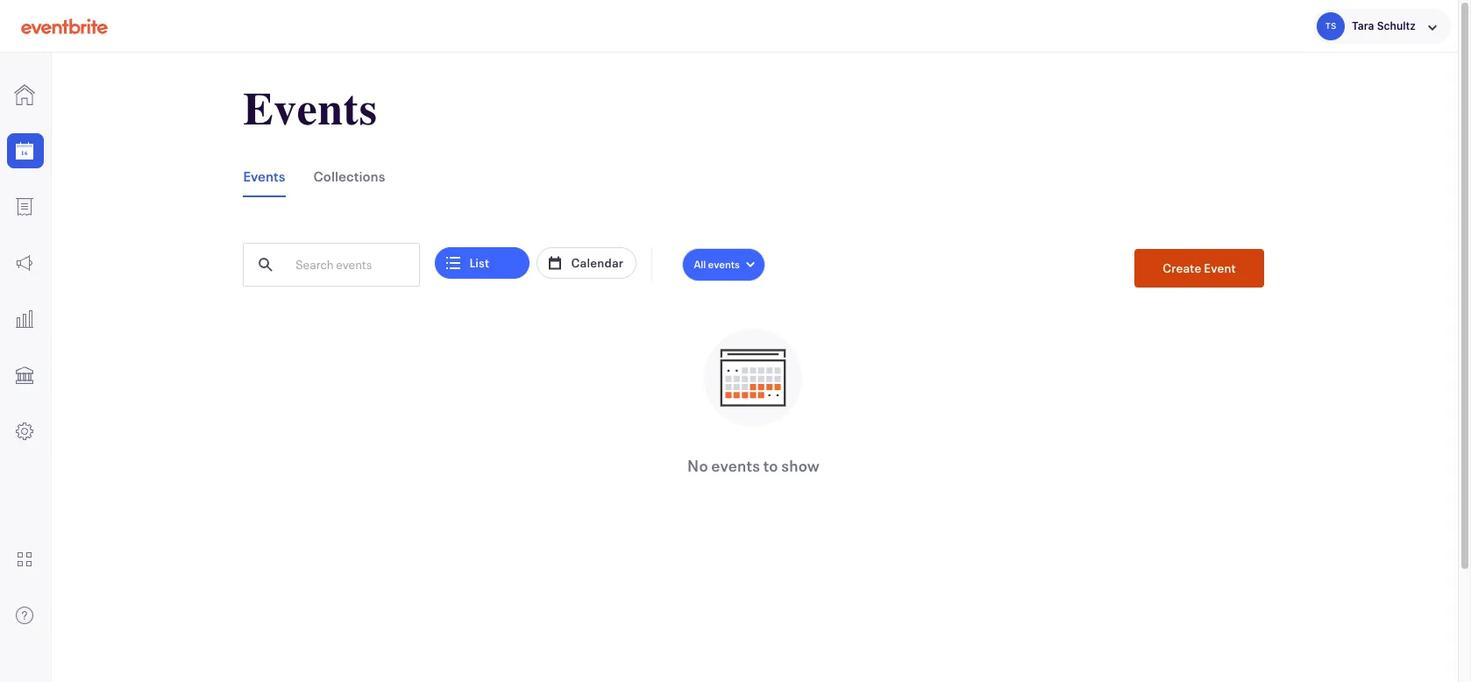 Task type: describe. For each thing, give the bounding box(es) containing it.
create
[[1163, 260, 1202, 276]]

eventbrite image
[[21, 17, 108, 35]]

calendar button
[[537, 247, 637, 279]]

event
[[1204, 260, 1236, 276]]

Search events text field
[[283, 245, 419, 285]]

create event link
[[1135, 249, 1264, 288]]

collections button
[[314, 156, 385, 196]]

events button
[[243, 156, 285, 197]]

show
[[782, 455, 820, 476]]

all
[[694, 257, 706, 271]]

all events
[[694, 257, 740, 271]]

display default image for finance text box
[[14, 365, 35, 386]]

events for no
[[711, 455, 760, 476]]

to
[[763, 455, 778, 476]]

display default image for the reporting text field
[[14, 309, 35, 330]]

Marketing text field
[[0, 246, 51, 281]]

all events menu bar
[[683, 248, 765, 288]]

tara schultz
[[1352, 19, 1416, 32]]

Home text field
[[0, 77, 51, 112]]

collections
[[314, 167, 385, 185]]

no events to show
[[688, 455, 820, 476]]

Apps text field
[[0, 542, 51, 577]]

Events text field
[[0, 133, 51, 168]]

Reporting text field
[[0, 302, 51, 337]]



Task type: vqa. For each thing, say whether or not it's contained in the screenshot.
ALL EVENTS
yes



Task type: locate. For each thing, give the bounding box(es) containing it.
display default image up the help center text box
[[14, 549, 35, 570]]

display default image down the apps text box
[[14, 605, 35, 626]]

Org Settings text field
[[0, 414, 51, 449]]

2 events from the top
[[243, 167, 285, 185]]

display default image inside the reporting text field
[[14, 309, 35, 330]]

events left to
[[711, 455, 760, 476]]

all events link
[[683, 248, 765, 281]]

no
[[688, 455, 708, 476]]

events
[[243, 83, 377, 136], [243, 167, 285, 185]]

1 events from the top
[[243, 83, 377, 136]]

display default image inside "orders" text field
[[14, 196, 35, 217]]

display default image inside finance text box
[[14, 365, 35, 386]]

display default image up the reporting text field
[[14, 253, 35, 274]]

tara
[[1352, 19, 1374, 32]]

display default image for "orders" text field
[[14, 196, 35, 217]]

display default image up finance text box
[[14, 309, 35, 330]]

display default image down display active icon
[[14, 196, 35, 217]]

events right all
[[708, 257, 740, 271]]

display default image
[[14, 309, 35, 330], [14, 549, 35, 570], [14, 605, 35, 626]]

Orders text field
[[0, 189, 51, 224]]

create event
[[1163, 260, 1236, 276]]

1 display default image from the top
[[14, 309, 35, 330]]

display default image up display active icon
[[14, 84, 35, 105]]

2 display default image from the top
[[14, 196, 35, 217]]

display default image for marketing "text field"
[[14, 253, 35, 274]]

1 vertical spatial events
[[711, 455, 760, 476]]

0 vertical spatial events
[[243, 83, 377, 136]]

0 vertical spatial events
[[708, 257, 740, 271]]

events
[[708, 257, 740, 271], [711, 455, 760, 476]]

tara schultz menu bar
[[1293, 0, 1458, 52]]

display default image inside the apps text box
[[14, 549, 35, 570]]

Finance text field
[[0, 358, 51, 393]]

tab list containing events
[[243, 146, 1264, 208]]

5 display default image from the top
[[14, 421, 35, 442]]

4 display default image from the top
[[14, 365, 35, 386]]

display default image for org settings text box
[[14, 421, 35, 442]]

events up the collections
[[243, 83, 377, 136]]

Help Center text field
[[0, 598, 51, 633]]

1 vertical spatial events
[[243, 167, 285, 185]]

0 vertical spatial display default image
[[14, 309, 35, 330]]

schultz
[[1377, 19, 1416, 32]]

events for all
[[708, 257, 740, 271]]

3 display default image from the top
[[14, 605, 35, 626]]

display default image
[[14, 84, 35, 105], [14, 196, 35, 217], [14, 253, 35, 274], [14, 365, 35, 386], [14, 421, 35, 442]]

calendar
[[571, 254, 624, 271]]

1 display default image from the top
[[14, 84, 35, 105]]

display default image inside marketing "text field"
[[14, 253, 35, 274]]

tab list
[[243, 146, 1264, 208]]

display default image inside the help center text box
[[14, 605, 35, 626]]

display active image
[[14, 140, 35, 161]]

display default image down the reporting text field
[[14, 365, 35, 386]]

events left collections button
[[243, 167, 285, 185]]

display default image inside org settings text box
[[14, 421, 35, 442]]

2 vertical spatial display default image
[[14, 605, 35, 626]]

events inside menu bar
[[708, 257, 740, 271]]

display default image inside "home" 'text box'
[[14, 84, 35, 105]]

display default image for the help center text box
[[14, 605, 35, 626]]

2 display default image from the top
[[14, 549, 35, 570]]

display default image down finance text box
[[14, 421, 35, 442]]

1 vertical spatial display default image
[[14, 549, 35, 570]]

display default image for "home" 'text box'
[[14, 84, 35, 105]]

display default image for the apps text box
[[14, 549, 35, 570]]

3 display default image from the top
[[14, 253, 35, 274]]



